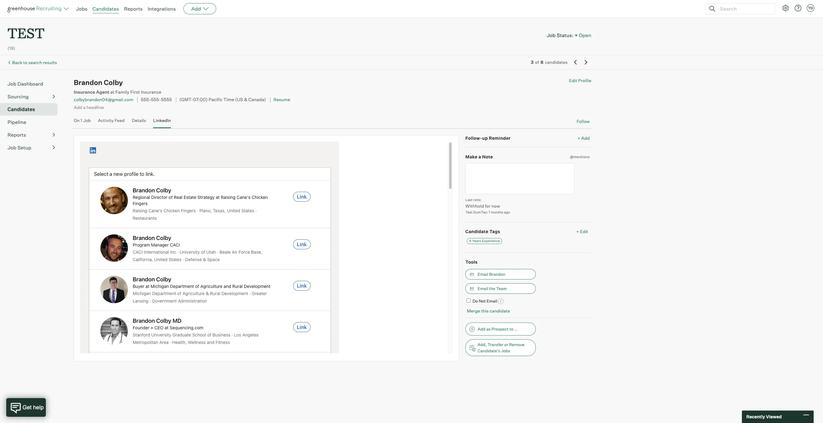 Task type: describe. For each thing, give the bounding box(es) containing it.
+ edit link
[[575, 228, 590, 236]]

test
[[466, 211, 473, 215]]

make a note
[[466, 154, 493, 160]]

merge
[[467, 309, 480, 314]]

search
[[28, 60, 42, 65]]

3 of 8 candidates
[[531, 60, 568, 65]]

candidate's
[[478, 349, 500, 354]]

email for email the team
[[478, 287, 488, 292]]

1 555- from the left
[[141, 97, 151, 103]]

time
[[223, 97, 234, 103]]

3
[[531, 60, 534, 65]]

555-555-5555
[[141, 97, 172, 103]]

up
[[482, 136, 488, 141]]

make
[[466, 154, 478, 160]]

viewed
[[766, 415, 782, 420]]

8
[[541, 60, 544, 65]]

add, transfer or remove candidate's jobs button
[[466, 340, 536, 357]]

do
[[473, 299, 478, 304]]

job for job setup
[[7, 145, 16, 151]]

results
[[43, 60, 57, 65]]

not
[[479, 299, 486, 304]]

profile
[[578, 78, 591, 83]]

prospect
[[492, 327, 509, 332]]

job setup
[[7, 145, 31, 151]]

email brandon button
[[466, 269, 536, 280]]

(gmt-07:00) pacific time (us & canada)
[[179, 97, 266, 103]]

add, transfer or remove candidate's jobs
[[478, 343, 525, 354]]

canada)
[[248, 97, 266, 103]]

recently
[[747, 415, 765, 420]]

(us
[[235, 97, 243, 103]]

activity
[[98, 118, 114, 123]]

1 vertical spatial edit
[[580, 229, 588, 234]]

transfer
[[488, 343, 504, 348]]

on 1 job link
[[74, 118, 91, 127]]

tools
[[466, 260, 478, 265]]

0 horizontal spatial candidates link
[[7, 106, 55, 113]]

@mentions
[[570, 155, 590, 159]]

0 vertical spatial jobs
[[76, 6, 88, 12]]

colbybrandon04@gmail.com link
[[74, 97, 133, 102]]

job for job status:
[[547, 32, 556, 38]]

integrations
[[148, 6, 176, 12]]

feed
[[115, 118, 125, 123]]

1 horizontal spatial reports
[[124, 6, 143, 12]]

job setup link
[[7, 144, 55, 152]]

first
[[130, 90, 140, 95]]

2 555- from the left
[[151, 97, 161, 103]]

on 1 job
[[74, 118, 91, 123]]

1
[[81, 118, 82, 123]]

+ add
[[578, 136, 590, 141]]

headline
[[87, 105, 104, 110]]

a for make
[[479, 154, 481, 160]]

configure image
[[782, 4, 790, 12]]

0 horizontal spatial to
[[23, 60, 27, 65]]

merge this candidate link
[[467, 309, 510, 314]]

(19)
[[7, 46, 15, 51]]

to inside button
[[510, 327, 514, 332]]

&
[[244, 97, 247, 103]]

withhold
[[466, 204, 484, 209]]

setup
[[17, 145, 31, 151]]

back to search results
[[12, 60, 57, 65]]

1 horizontal spatial candidates link
[[93, 6, 119, 12]]

brandon inside "button"
[[489, 272, 505, 277]]

this
[[481, 309, 489, 314]]

2 vertical spatial email
[[487, 299, 497, 304]]

test
[[7, 24, 45, 42]]

integrations link
[[148, 6, 176, 12]]

a for add
[[83, 105, 86, 110]]

add as prospect to ... button
[[466, 323, 536, 336]]

family
[[115, 90, 129, 95]]

for
[[485, 204, 491, 209]]

dashboard
[[17, 81, 43, 87]]

+ edit
[[576, 229, 588, 234]]

add for add a headline
[[74, 105, 82, 110]]

pipeline
[[7, 119, 26, 125]]

1 vertical spatial candidates
[[7, 106, 35, 113]]

experience
[[482, 239, 500, 244]]

add a headline
[[74, 105, 104, 110]]

status:
[[557, 32, 574, 38]]

back
[[12, 60, 22, 65]]

job status:
[[547, 32, 574, 38]]

follow link
[[577, 119, 590, 125]]

linkedin
[[153, 118, 171, 123]]

or
[[504, 343, 508, 348]]

email the team button
[[466, 284, 536, 294]]

tags
[[490, 229, 500, 234]]

...
[[514, 327, 518, 332]]

1 horizontal spatial candidates
[[93, 6, 119, 12]]



Task type: vqa. For each thing, say whether or not it's contained in the screenshot.
Temporary
no



Task type: locate. For each thing, give the bounding box(es) containing it.
job
[[547, 32, 556, 38], [7, 81, 16, 87], [83, 118, 91, 123], [7, 145, 16, 151]]

0 horizontal spatial edit
[[569, 78, 577, 83]]

td button
[[806, 3, 816, 13]]

edit
[[569, 78, 577, 83], [580, 229, 588, 234]]

1 horizontal spatial to
[[510, 327, 514, 332]]

add for add
[[191, 6, 201, 12]]

job for job dashboard
[[7, 81, 16, 87]]

months
[[491, 211, 503, 215]]

colbybrandon04@gmail.com
[[74, 97, 133, 102]]

as
[[486, 327, 491, 332]]

job dashboard
[[7, 81, 43, 87]]

1 horizontal spatial a
[[479, 154, 481, 160]]

1 vertical spatial +
[[576, 229, 579, 234]]

the
[[489, 287, 495, 292]]

dumtwo
[[473, 211, 488, 215]]

1 insurance from the left
[[74, 90, 95, 95]]

brandon up email the team button
[[489, 272, 505, 277]]

0 horizontal spatial brandon
[[74, 78, 102, 87]]

remove
[[509, 343, 525, 348]]

2 insurance from the left
[[141, 90, 161, 95]]

candidates right jobs link
[[93, 6, 119, 12]]

do not email
[[473, 299, 497, 304]]

0 horizontal spatial a
[[83, 105, 86, 110]]

follow-up reminder
[[466, 136, 511, 141]]

add inside popup button
[[191, 6, 201, 12]]

email
[[478, 272, 488, 277], [478, 287, 488, 292], [487, 299, 497, 304]]

4
[[469, 239, 472, 244]]

0 horizontal spatial reports link
[[7, 131, 55, 139]]

add inside button
[[478, 327, 486, 332]]

a left note
[[479, 154, 481, 160]]

jobs inside 'add, transfer or remove candidate's jobs'
[[501, 349, 510, 354]]

edit profile
[[569, 78, 591, 83]]

a
[[83, 105, 86, 110], [479, 154, 481, 160]]

reports link up job setup link
[[7, 131, 55, 139]]

0 vertical spatial a
[[83, 105, 86, 110]]

candidates link up "pipeline" link
[[7, 106, 55, 113]]

to
[[23, 60, 27, 65], [510, 327, 514, 332]]

job inside "link"
[[7, 81, 16, 87]]

to right back
[[23, 60, 27, 65]]

note
[[482, 154, 493, 160]]

jobs
[[76, 6, 88, 12], [501, 349, 510, 354]]

job up 'sourcing' in the left top of the page
[[7, 81, 16, 87]]

0 horizontal spatial insurance
[[74, 90, 95, 95]]

1 vertical spatial jobs
[[501, 349, 510, 354]]

reminder
[[489, 136, 511, 141]]

+ for + add
[[578, 136, 580, 141]]

0 vertical spatial candidates
[[93, 6, 119, 12]]

greenhouse recruiting image
[[7, 5, 64, 12]]

0 vertical spatial candidates link
[[93, 6, 119, 12]]

job left status: on the right top of page
[[547, 32, 556, 38]]

(gmt-
[[179, 97, 193, 103]]

follow
[[577, 119, 590, 124]]

ago
[[504, 211, 510, 215]]

email inside button
[[478, 287, 488, 292]]

open
[[579, 32, 591, 38]]

email right not
[[487, 299, 497, 304]]

activity feed link
[[98, 118, 125, 127]]

4 years experience
[[469, 239, 500, 244]]

candidates link
[[93, 6, 119, 12], [7, 106, 55, 113]]

1 horizontal spatial insurance
[[141, 90, 161, 95]]

candidate tags
[[466, 229, 500, 234]]

job dashboard link
[[7, 80, 55, 88]]

email inside "button"
[[478, 272, 488, 277]]

candidate
[[466, 229, 488, 234]]

sourcing link
[[7, 93, 55, 101]]

candidates
[[93, 6, 119, 12], [7, 106, 35, 113]]

job left "setup"
[[7, 145, 16, 151]]

0 vertical spatial brandon
[[74, 78, 102, 87]]

Do Not Email checkbox
[[467, 299, 471, 303]]

add button
[[183, 3, 216, 14]]

1 horizontal spatial brandon
[[489, 272, 505, 277]]

555- up linkedin
[[151, 97, 161, 103]]

reports left "integrations" link on the left
[[124, 6, 143, 12]]

Search text field
[[719, 4, 769, 13]]

candidates link right jobs link
[[93, 6, 119, 12]]

brandon inside brandon colby insurance agent at family first insurance
[[74, 78, 102, 87]]

0 horizontal spatial candidates
[[7, 106, 35, 113]]

1 vertical spatial to
[[510, 327, 514, 332]]

email the team
[[478, 287, 507, 292]]

details link
[[132, 118, 146, 127]]

agent
[[96, 90, 109, 95]]

add for add as prospect to ...
[[478, 327, 486, 332]]

0 vertical spatial reports
[[124, 6, 143, 12]]

brandon up the agent
[[74, 78, 102, 87]]

email left the
[[478, 287, 488, 292]]

1 vertical spatial brandon
[[489, 272, 505, 277]]

activity feed
[[98, 118, 125, 123]]

team
[[496, 287, 507, 292]]

None text field
[[466, 163, 575, 195]]

1 vertical spatial reports
[[7, 132, 26, 138]]

resume
[[274, 97, 290, 102]]

td button
[[807, 4, 815, 12]]

1 horizontal spatial edit
[[580, 229, 588, 234]]

0 vertical spatial +
[[578, 136, 580, 141]]

0 horizontal spatial reports
[[7, 132, 26, 138]]

brandon colby insurance agent at family first insurance
[[74, 78, 161, 95]]

last
[[466, 198, 473, 202]]

+
[[578, 136, 580, 141], [576, 229, 579, 234]]

07:00)
[[193, 97, 208, 103]]

0 vertical spatial email
[[478, 272, 488, 277]]

recently viewed
[[747, 415, 782, 420]]

add,
[[478, 343, 487, 348]]

to left ...
[[510, 327, 514, 332]]

0 vertical spatial edit
[[569, 78, 577, 83]]

pacific
[[209, 97, 222, 103]]

details
[[132, 118, 146, 123]]

1 vertical spatial email
[[478, 287, 488, 292]]

brandon
[[74, 78, 102, 87], [489, 272, 505, 277]]

0 vertical spatial to
[[23, 60, 27, 65]]

on
[[74, 118, 80, 123]]

td
[[808, 6, 813, 10]]

merge this candidate
[[467, 309, 510, 314]]

years
[[472, 239, 481, 244]]

4 years experience link
[[467, 239, 502, 245]]

add as prospect to ...
[[478, 327, 518, 332]]

candidates down 'sourcing' in the left top of the page
[[7, 106, 35, 113]]

last note: withhold for now test dumtwo               7 months               ago
[[466, 198, 510, 215]]

job right 1
[[83, 118, 91, 123]]

email brandon
[[478, 272, 505, 277]]

insurance
[[74, 90, 95, 95], [141, 90, 161, 95]]

edit profile link
[[569, 78, 591, 83]]

follow-
[[466, 136, 482, 141]]

1 horizontal spatial jobs
[[501, 349, 510, 354]]

1 vertical spatial a
[[479, 154, 481, 160]]

555- left 5555 on the left top of page
[[141, 97, 151, 103]]

a left headline
[[83, 105, 86, 110]]

reports
[[124, 6, 143, 12], [7, 132, 26, 138]]

+ for + edit
[[576, 229, 579, 234]]

1 vertical spatial candidates link
[[7, 106, 55, 113]]

reports down pipeline
[[7, 132, 26, 138]]

linkedin link
[[153, 118, 171, 127]]

email up email the team
[[478, 272, 488, 277]]

7
[[488, 211, 490, 215]]

add
[[191, 6, 201, 12], [74, 105, 82, 110], [581, 136, 590, 141], [478, 327, 486, 332]]

0 horizontal spatial jobs
[[76, 6, 88, 12]]

now
[[492, 204, 500, 209]]

back to search results link
[[12, 60, 57, 65]]

1 vertical spatial reports link
[[7, 131, 55, 139]]

reports link left "integrations" link on the left
[[124, 6, 143, 12]]

1 horizontal spatial reports link
[[124, 6, 143, 12]]

insurance up 555-555-5555
[[141, 90, 161, 95]]

pipeline link
[[7, 119, 55, 126]]

insurance up add a headline
[[74, 90, 95, 95]]

email for email brandon
[[478, 272, 488, 277]]

0 vertical spatial reports link
[[124, 6, 143, 12]]



